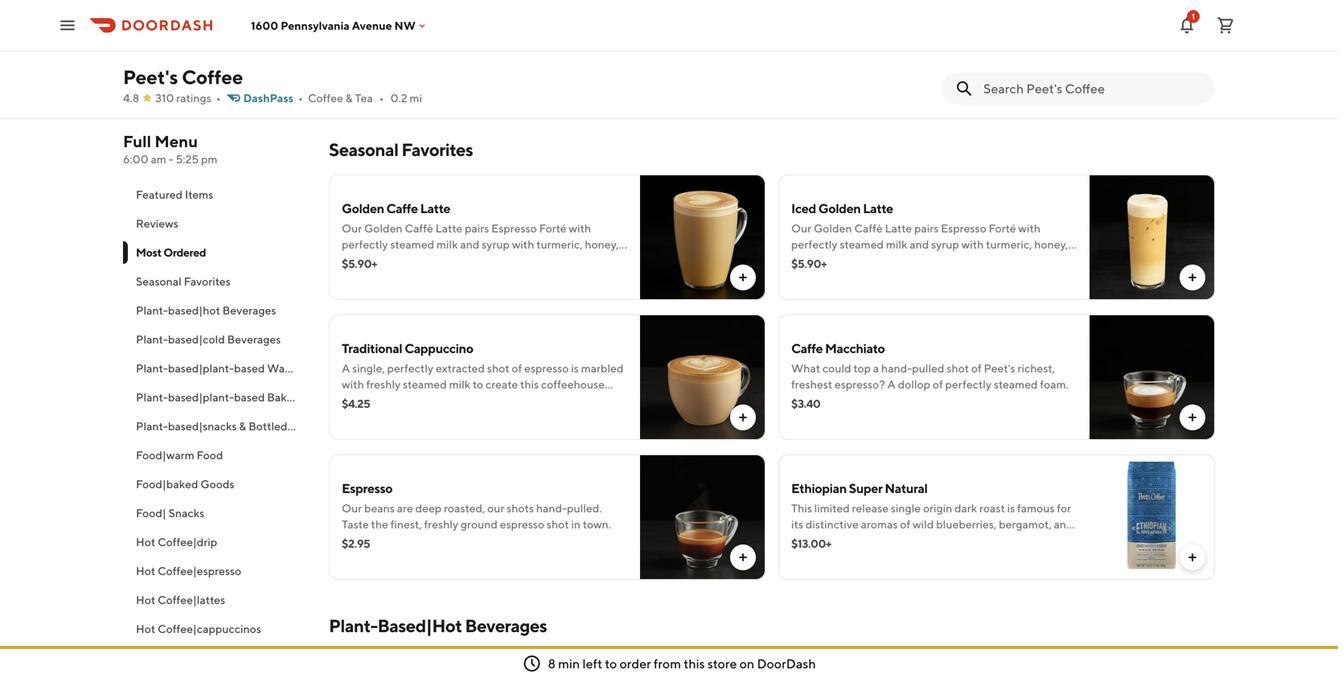 Task type: locate. For each thing, give the bounding box(es) containing it.
based up plant-based|snacks & bottled beverages
[[234, 391, 265, 404]]

0 horizontal spatial is
[[571, 362, 579, 375]]

1 horizontal spatial peet's
[[395, 37, 427, 50]]

1 syrup from the left
[[482, 238, 510, 251]]

caffe macchiato what could top a hand-pulled shot of peet's richest, freshest espresso? a dollop of perfectly steamed foam. $3.40
[[792, 341, 1069, 410]]

1 horizontal spatial food
[[301, 362, 327, 375]]

citrus.
[[835, 534, 866, 547]]

1 horizontal spatial featured
[[329, 16, 381, 31]]

a up "30"
[[329, 37, 337, 50]]

caffe
[[387, 201, 418, 216], [792, 341, 823, 356]]

1 vertical spatial based|plant-
[[168, 391, 234, 404]]

beans
[[364, 502, 395, 515]]

hot for hot coffee|espresso
[[136, 564, 155, 578]]

• right ratings
[[216, 91, 221, 105]]

based up plant-based|plant-based baked goods at the bottom left of the page
[[234, 362, 265, 375]]

1 based from the top
[[234, 362, 265, 375]]

perfectly inside iced golden latte our golden caffè latte pairs espresso forté with perfectly steamed milk and syrup with turmeric, honey, and ginger. available hot or iced.
[[792, 238, 838, 251]]

1 vertical spatial is
[[1008, 502, 1015, 515]]

1 horizontal spatial the
[[464, 53, 481, 66]]

0 vertical spatial coffee
[[182, 66, 243, 88]]

1 horizontal spatial to
[[605, 656, 617, 671]]

0 horizontal spatial honey,
[[585, 238, 619, 251]]

seasonal
[[329, 139, 399, 160], [136, 275, 182, 288]]

forté
[[539, 222, 567, 235], [989, 222, 1016, 235]]

2 $5.90+ from the left
[[792, 257, 827, 270]]

1 vertical spatial seasonal favorites
[[136, 275, 231, 288]]

iced.
[[482, 254, 507, 267], [932, 254, 957, 267]]

peet's left the richest,
[[984, 362, 1016, 375]]

1 horizontal spatial available
[[850, 254, 897, 267]]

our for iced golden latte
[[792, 222, 812, 235]]

of
[[383, 37, 393, 50], [512, 362, 522, 375], [972, 362, 982, 375], [933, 378, 943, 391], [900, 518, 911, 531]]

steamed inside golden caffe latte our golden caffè latte pairs espresso forté with perfectly steamed milk and syrup with turmeric, honey, and ginger. available hot or iced.
[[390, 238, 434, 251]]

plant- inside plant-based|plant-based warm food button
[[136, 362, 168, 375]]

0 vertical spatial food
[[301, 362, 327, 375]]

of up create
[[512, 362, 522, 375]]

available for golden
[[850, 254, 897, 267]]

a
[[329, 37, 337, 50], [342, 362, 350, 375], [888, 378, 896, 391]]

1600
[[251, 19, 278, 32]]

1 horizontal spatial this
[[684, 656, 705, 671]]

shot left in at the left bottom
[[547, 518, 569, 531]]

hot inside golden caffe latte our golden caffè latte pairs espresso forté with perfectly steamed milk and syrup with turmeric, honey, and ginger. available hot or iced.
[[450, 254, 467, 267]]

1 horizontal spatial &
[[346, 91, 353, 105]]

based|snacks
[[168, 420, 237, 433]]

beverages for plant-based|hot beverages
[[465, 615, 547, 636]]

based inside plant-based|plant-based warm food button
[[234, 362, 265, 375]]

plant- for plant-based|plant-based baked goods
[[136, 391, 168, 404]]

hand- right a
[[882, 362, 912, 375]]

cappuccino
[[405, 341, 474, 356]]

freshest
[[558, 53, 599, 66], [792, 378, 833, 391]]

0 vertical spatial freshly
[[366, 378, 401, 391]]

based|plant- down based|cold
[[168, 362, 234, 375]]

1 vertical spatial add item to cart image
[[737, 411, 750, 424]]

espresso image
[[640, 455, 766, 580]]

dollop
[[898, 378, 931, 391]]

1 turmeric, from the left
[[537, 238, 583, 251]]

0 vertical spatial a
[[329, 37, 337, 50]]

2 horizontal spatial peet's
[[984, 362, 1016, 375]]

ginger. inside iced golden latte our golden caffè latte pairs espresso forté with perfectly steamed milk and syrup with turmeric, honey, and ginger. available hot or iced.
[[813, 254, 848, 267]]

coffee|cappuccinos
[[158, 622, 261, 636]]

milk for golden caffe latte
[[437, 238, 458, 251]]

0 vertical spatial caffe
[[387, 201, 418, 216]]

hot coffee|cappuccinos button
[[123, 615, 310, 644]]

featured
[[329, 16, 381, 31], [136, 188, 183, 201]]

3 hot from the top
[[136, 593, 155, 607]]

milk inside the traditional cappuccino a single, perfectly extracted shot of espresso is marbled with freshly steamed milk to create this coffeehouse staple.
[[449, 378, 471, 391]]

goods down food|warm food button
[[201, 477, 235, 491]]

freshly inside espresso our beans are deep roasted, our shots hand-pulled. taste the finest, freshly ground espresso shot in town. $2.95
[[424, 518, 459, 531]]

1 horizontal spatial favorites
[[402, 139, 473, 160]]

plant-based|cold beverages
[[136, 333, 281, 346]]

hot inside button
[[136, 564, 155, 578]]

beverages for plant-based|hot beverages
[[223, 304, 276, 317]]

peet's
[[395, 37, 427, 50], [123, 66, 178, 88], [984, 362, 1016, 375]]

espresso inside golden caffe latte our golden caffè latte pairs espresso forté with perfectly steamed milk and syrup with turmeric, honey, and ginger. available hot or iced.
[[492, 222, 537, 235]]

pairs inside iced golden latte our golden caffè latte pairs espresso forté with perfectly steamed milk and syrup with turmeric, honey, and ginger. available hot or iced.
[[915, 222, 939, 235]]

2 based from the top
[[234, 391, 265, 404]]

0 horizontal spatial seasonal favorites
[[136, 275, 231, 288]]

1 button
[[1178, 9, 1200, 41]]

based for warm
[[234, 362, 265, 375]]

espresso inside the traditional cappuccino a single, perfectly extracted shot of espresso is marbled with freshly steamed milk to create this coffeehouse staple.
[[525, 362, 569, 375]]

iced. inside iced golden latte our golden caffè latte pairs espresso forté with perfectly steamed milk and syrup with turmeric, honey, and ginger. available hot or iced.
[[932, 254, 957, 267]]

a left dollop
[[888, 378, 896, 391]]

freshly down the deep
[[424, 518, 459, 531]]

syrup inside iced golden latte our golden caffè latte pairs espresso forté with perfectly steamed milk and syrup with turmeric, honey, and ginger. available hot or iced.
[[932, 238, 960, 251]]

1 horizontal spatial seasonal
[[329, 139, 399, 160]]

perfectly inside the traditional cappuccino a single, perfectly extracted shot of espresso is marbled with freshly steamed milk to create this coffeehouse staple.
[[387, 362, 434, 375]]

a left the single,
[[342, 362, 350, 375]]

2 horizontal spatial a
[[888, 378, 896, 391]]

featured inside button
[[136, 188, 183, 201]]

hot coffee|espresso button
[[123, 557, 310, 586]]

seasonal inside button
[[136, 275, 182, 288]]

2 horizontal spatial shot
[[947, 362, 969, 375]]

hot for hot coffee|lattes
[[136, 593, 155, 607]]

0 horizontal spatial favorites
[[184, 275, 231, 288]]

1 horizontal spatial freshest
[[792, 378, 833, 391]]

shot
[[487, 362, 510, 375], [947, 362, 969, 375], [547, 518, 569, 531]]

iced. inside golden caffe latte our golden caffè latte pairs espresso forté with perfectly steamed milk and syrup with turmeric, honey, and ginger. available hot or iced.
[[482, 254, 507, 267]]

or for golden caffe latte
[[470, 254, 480, 267]]

turmeric, for iced golden latte
[[986, 238, 1033, 251]]

0 horizontal spatial a
[[329, 37, 337, 50]]

0 horizontal spatial caffè
[[405, 222, 433, 235]]

1 horizontal spatial ginger.
[[813, 254, 848, 267]]

of inside ethiopian super natural this limited release single origin dark roast is famous for its distinctive aromas of wild blueberries, bergamot, and candied citrus.
[[900, 518, 911, 531]]

roast inside ethiopian super natural this limited release single origin dark roast is famous for its distinctive aromas of wild blueberries, bergamot, and candied citrus.
[[980, 502, 1005, 515]]

0 horizontal spatial pairs
[[465, 222, 489, 235]]

0 horizontal spatial the
[[371, 518, 388, 531]]

1 • from the left
[[216, 91, 221, 105]]

seasonal favorites down 0.2
[[329, 139, 473, 160]]

iced. for golden caffe latte
[[482, 254, 507, 267]]

0 vertical spatial goods
[[302, 391, 336, 404]]

0 vertical spatial seasonal favorites
[[329, 139, 473, 160]]

1 or from the left
[[470, 254, 480, 267]]

1 horizontal spatial is
[[1008, 502, 1015, 515]]

hot down hot coffee|lattes
[[136, 622, 155, 636]]

available inside golden caffe latte our golden caffè latte pairs espresso forté with perfectly steamed milk and syrup with turmeric, honey, and ginger. available hot or iced.
[[400, 254, 448, 267]]

1 based|plant- from the top
[[168, 362, 234, 375]]

plant- inside plant-based|cold beverages button
[[136, 333, 168, 346]]

espresso inside iced golden latte our golden caffè latte pairs espresso forté with perfectly steamed milk and syrup with turmeric, honey, and ginger. available hot or iced.
[[941, 222, 987, 235]]

Item Search search field
[[984, 80, 1203, 97]]

2 available from the left
[[850, 254, 897, 267]]

is inside the traditional cappuccino a single, perfectly extracted shot of espresso is marbled with freshly steamed milk to create this coffeehouse staple.
[[571, 362, 579, 375]]

hot down food|
[[136, 535, 155, 549]]

2 turmeric, from the left
[[986, 238, 1033, 251]]

2 hot from the top
[[136, 564, 155, 578]]

iced. for iced golden latte
[[932, 254, 957, 267]]

hand- inside espresso our beans are deep roasted, our shots hand-pulled. taste the finest, freshly ground espresso shot in town. $2.95
[[536, 502, 567, 515]]

seasonal favorites down ordered
[[136, 275, 231, 288]]

0 vertical spatial the
[[464, 53, 481, 66]]

milk inside iced golden latte our golden caffè latte pairs espresso forté with perfectly steamed milk and syrup with turmeric, honey, and ginger. available hot or iced.
[[886, 238, 908, 251]]

caffè inside iced golden latte our golden caffè latte pairs espresso forté with perfectly steamed milk and syrup with turmeric, honey, and ginger. available hot or iced.
[[855, 222, 883, 235]]

roast up most
[[473, 37, 499, 50]]

plant- inside plant-based|snacks & bottled beverages button
[[136, 420, 168, 433]]

a
[[873, 362, 879, 375]]

0 vertical spatial based|plant-
[[168, 362, 234, 375]]

our inside iced golden latte our golden caffè latte pairs espresso forté with perfectly steamed milk and syrup with turmeric, honey, and ginger. available hot or iced.
[[792, 222, 812, 235]]

perfectly inside golden caffe latte our golden caffè latte pairs espresso forté with perfectly steamed milk and syrup with turmeric, honey, and ginger. available hot or iced.
[[342, 238, 388, 251]]

2 pairs from the left
[[915, 222, 939, 235]]

based|cold
[[168, 333, 225, 346]]

0 horizontal spatial syrup
[[482, 238, 510, 251]]

1 forté from the left
[[539, 222, 567, 235]]

1 horizontal spatial shot
[[547, 518, 569, 531]]

2 horizontal spatial •
[[379, 91, 384, 105]]

favorites down mi
[[402, 139, 473, 160]]

3 • from the left
[[379, 91, 384, 105]]

peet's up 310
[[123, 66, 178, 88]]

0 vertical spatial roast
[[473, 37, 499, 50]]

1 horizontal spatial a
[[342, 362, 350, 375]]

1 vertical spatial roast
[[980, 502, 1005, 515]]

food up food|baked goods button
[[197, 448, 223, 462]]

are
[[397, 502, 413, 515]]

peet's up you
[[395, 37, 427, 50]]

pulled
[[912, 362, 945, 375]]

shot inside espresso our beans are deep roasted, our shots hand-pulled. taste the finest, freshly ground espresso shot in town. $2.95
[[547, 518, 569, 531]]

0 horizontal spatial freshly
[[366, 378, 401, 391]]

based|plant-
[[168, 362, 234, 375], [168, 391, 234, 404]]

steamed inside iced golden latte our golden caffè latte pairs espresso forté with perfectly steamed milk and syrup with turmeric, honey, and ginger. available hot or iced.
[[840, 238, 884, 251]]

the down beans on the bottom
[[371, 518, 388, 531]]

honey,
[[585, 238, 619, 251], [1035, 238, 1069, 251]]

freshest down brewed
[[558, 53, 599, 66]]

1 vertical spatial caffe
[[792, 341, 823, 356]]

0 vertical spatial seasonal
[[329, 139, 399, 160]]

goods inside 'plant-based|plant-based baked goods' button
[[302, 391, 336, 404]]

hot left coffee|lattes
[[136, 593, 155, 607]]

freshest inside featured medium roast a rotation of peet's medium roast coffees, brewed every 30 minutes so you can get the most flavorful, freshest cup.
[[558, 53, 599, 66]]

honey, inside iced golden latte our golden caffè latte pairs espresso forté with perfectly steamed milk and syrup with turmeric, honey, and ginger. available hot or iced.
[[1035, 238, 1069, 251]]

available inside iced golden latte our golden caffè latte pairs espresso forté with perfectly steamed milk and syrup with turmeric, honey, and ginger. available hot or iced.
[[850, 254, 897, 267]]

2 honey, from the left
[[1035, 238, 1069, 251]]

turmeric, inside golden caffe latte our golden caffè latte pairs espresso forté with perfectly steamed milk and syrup with turmeric, honey, and ginger. available hot or iced.
[[537, 238, 583, 251]]

goods inside food|baked goods button
[[201, 477, 235, 491]]

1 horizontal spatial •
[[298, 91, 303, 105]]

ethiopian super natural this limited release single origin dark roast is famous for its distinctive aromas of wild blueberries, bergamot, and candied citrus.
[[792, 481, 1074, 547]]

iced golden latte image
[[1090, 175, 1216, 300]]

0 vertical spatial espresso
[[525, 362, 569, 375]]

0 horizontal spatial available
[[400, 254, 448, 267]]

1 horizontal spatial freshly
[[424, 518, 459, 531]]

this
[[520, 378, 539, 391], [684, 656, 705, 671]]

1 horizontal spatial forté
[[989, 222, 1016, 235]]

seasonal favorites button
[[123, 267, 310, 296]]

milk
[[437, 238, 458, 251], [886, 238, 908, 251], [449, 378, 471, 391]]

to left create
[[473, 378, 484, 391]]

syrup inside golden caffe latte our golden caffè latte pairs espresso forté with perfectly steamed milk and syrup with turmeric, honey, and ginger. available hot or iced.
[[482, 238, 510, 251]]

flavorful,
[[511, 53, 556, 66]]

0.2
[[391, 91, 408, 105]]

turmeric, for golden caffe latte
[[537, 238, 583, 251]]

is up coffeehouse
[[571, 362, 579, 375]]

0 vertical spatial peet's
[[395, 37, 427, 50]]

2 or from the left
[[919, 254, 930, 267]]

2 caffè from the left
[[855, 222, 883, 235]]

coffees,
[[501, 37, 541, 50]]

add item to cart image for espresso
[[737, 551, 750, 564]]

2 • from the left
[[298, 91, 303, 105]]

coffee up ratings
[[182, 66, 243, 88]]

based|plant- inside button
[[168, 391, 234, 404]]

freshest down what
[[792, 378, 833, 391]]

favorites
[[402, 139, 473, 160], [184, 275, 231, 288]]

seasonal down tea
[[329, 139, 399, 160]]

0 horizontal spatial shot
[[487, 362, 510, 375]]

based|plant- up based|snacks
[[168, 391, 234, 404]]

plant-based|hot beverages
[[136, 304, 276, 317]]

2 syrup from the left
[[932, 238, 960, 251]]

2 iced. from the left
[[932, 254, 957, 267]]

favorites inside button
[[184, 275, 231, 288]]

1 horizontal spatial hand-
[[882, 362, 912, 375]]

espresso for iced golden latte
[[941, 222, 987, 235]]

peet's inside caffe macchiato what could top a hand-pulled shot of peet's richest, freshest espresso? a dollop of perfectly steamed foam. $3.40
[[984, 362, 1016, 375]]

hot inside "button"
[[136, 535, 155, 549]]

perfectly inside caffe macchiato what could top a hand-pulled shot of peet's richest, freshest espresso? a dollop of perfectly steamed foam. $3.40
[[946, 378, 992, 391]]

order
[[620, 656, 651, 671]]

add item to cart image
[[737, 271, 750, 284], [1187, 411, 1199, 424], [737, 551, 750, 564], [1187, 551, 1199, 564]]

available for caffe
[[400, 254, 448, 267]]

0 horizontal spatial iced.
[[482, 254, 507, 267]]

1 horizontal spatial honey,
[[1035, 238, 1069, 251]]

2 vertical spatial a
[[888, 378, 896, 391]]

30
[[329, 53, 343, 66]]

1 vertical spatial hand-
[[536, 502, 567, 515]]

goods right "baked"
[[302, 391, 336, 404]]

0 horizontal spatial food
[[197, 448, 223, 462]]

based inside 'plant-based|plant-based baked goods' button
[[234, 391, 265, 404]]

turmeric, inside iced golden latte our golden caffè latte pairs espresso forté with perfectly steamed milk and syrup with turmeric, honey, and ginger. available hot or iced.
[[986, 238, 1033, 251]]

roast right dark
[[980, 502, 1005, 515]]

pairs for golden caffe latte
[[465, 222, 489, 235]]

0 horizontal spatial forté
[[539, 222, 567, 235]]

1 honey, from the left
[[585, 238, 619, 251]]

$5.90+ for iced
[[792, 257, 827, 270]]

get
[[444, 53, 461, 66]]

& inside button
[[239, 420, 246, 433]]

0 horizontal spatial caffe
[[387, 201, 418, 216]]

hot coffee|cappuccinos
[[136, 622, 261, 636]]

0 vertical spatial featured
[[329, 16, 381, 31]]

1 hot from the top
[[136, 535, 155, 549]]

release
[[852, 502, 889, 515]]

caffè inside golden caffe latte our golden caffè latte pairs espresso forté with perfectly steamed milk and syrup with turmeric, honey, and ginger. available hot or iced.
[[405, 222, 433, 235]]

featured up rotation
[[329, 16, 381, 31]]

plant- for plant-based|cold beverages
[[136, 333, 168, 346]]

brewed
[[544, 37, 582, 50]]

1 vertical spatial based
[[234, 391, 265, 404]]

seasonal down most
[[136, 275, 182, 288]]

caffe inside golden caffe latte our golden caffè latte pairs espresso forté with perfectly steamed milk and syrup with turmeric, honey, and ginger. available hot or iced.
[[387, 201, 418, 216]]

pairs for iced golden latte
[[915, 222, 939, 235]]

add item to cart image for iced golden latte
[[1187, 271, 1199, 284]]

espresso down shots
[[500, 518, 545, 531]]

hot coffee|espresso
[[136, 564, 241, 578]]

honey, for golden caffe latte
[[585, 238, 619, 251]]

food|warm food button
[[123, 441, 310, 470]]

our
[[342, 222, 362, 235], [792, 222, 812, 235], [342, 502, 362, 515]]

0 vertical spatial hand-
[[882, 362, 912, 375]]

to right left
[[605, 656, 617, 671]]

ethiopian super natural image
[[1090, 455, 1216, 580]]

0 horizontal spatial hand-
[[536, 502, 567, 515]]

• right dashpass
[[298, 91, 303, 105]]

forté inside golden caffe latte our golden caffè latte pairs espresso forté with perfectly steamed milk and syrup with turmeric, honey, and ginger. available hot or iced.
[[539, 222, 567, 235]]

avenue
[[352, 19, 392, 32]]

1 horizontal spatial add item to cart image
[[1187, 271, 1199, 284]]

freshly down the single,
[[366, 378, 401, 391]]

ground
[[461, 518, 498, 531]]

espresso up coffeehouse
[[525, 362, 569, 375]]

featured inside featured medium roast a rotation of peet's medium roast coffees, brewed every 30 minutes so you can get the most flavorful, freshest cup.
[[329, 16, 381, 31]]

single,
[[352, 362, 385, 375]]

1 vertical spatial goods
[[201, 477, 235, 491]]

1 vertical spatial featured
[[136, 188, 183, 201]]

reviews button
[[123, 209, 310, 238]]

$4.25
[[342, 397, 370, 410]]

hot inside iced golden latte our golden caffè latte pairs espresso forté with perfectly steamed milk and syrup with turmeric, honey, and ginger. available hot or iced.
[[900, 254, 917, 267]]

the inside featured medium roast a rotation of peet's medium roast coffees, brewed every 30 minutes so you can get the most flavorful, freshest cup.
[[464, 53, 481, 66]]

$13.00+
[[792, 537, 832, 550]]

favorites up plant-based|hot beverages
[[184, 275, 231, 288]]

2 forté from the left
[[989, 222, 1016, 235]]

0 vertical spatial this
[[520, 378, 539, 391]]

1 vertical spatial seasonal
[[136, 275, 182, 288]]

& left bottled at the left bottom of the page
[[239, 420, 246, 433]]

hot for hot coffee|drip
[[136, 535, 155, 549]]

seasonal favorites inside button
[[136, 275, 231, 288]]

hand- inside caffe macchiato what could top a hand-pulled shot of peet's richest, freshest espresso? a dollop of perfectly steamed foam. $3.40
[[882, 362, 912, 375]]

hot down hot coffee|drip
[[136, 564, 155, 578]]

featured dark roast image
[[640, 651, 766, 678]]

• left 0.2
[[379, 91, 384, 105]]

1 horizontal spatial caffè
[[855, 222, 883, 235]]

honey, for iced golden latte
[[1035, 238, 1069, 251]]

1 vertical spatial to
[[605, 656, 617, 671]]

forté for golden caffe latte
[[539, 222, 567, 235]]

roast
[[433, 16, 466, 31]]

0 vertical spatial is
[[571, 362, 579, 375]]

2 hot from the left
[[900, 254, 917, 267]]

cup.
[[329, 69, 351, 82]]

of down 'single'
[[900, 518, 911, 531]]

0 vertical spatial &
[[346, 91, 353, 105]]

1 vertical spatial &
[[239, 420, 246, 433]]

0 horizontal spatial $5.90+
[[342, 257, 377, 270]]

milk inside golden caffe latte our golden caffè latte pairs espresso forté with perfectly steamed milk and syrup with turmeric, honey, and ginger. available hot or iced.
[[437, 238, 458, 251]]

snacks
[[169, 506, 204, 520]]

this inside the traditional cappuccino a single, perfectly extracted shot of espresso is marbled with freshly steamed milk to create this coffeehouse staple.
[[520, 378, 539, 391]]

and
[[460, 238, 480, 251], [910, 238, 929, 251], [342, 254, 361, 267], [792, 254, 811, 267], [1054, 518, 1074, 531]]

store
[[708, 656, 737, 671]]

1 vertical spatial freshest
[[792, 378, 833, 391]]

of up so
[[383, 37, 393, 50]]

or inside iced golden latte our golden caffè latte pairs espresso forté with perfectly steamed milk and syrup with turmeric, honey, and ginger. available hot or iced.
[[919, 254, 930, 267]]

hot for golden caffe latte
[[450, 254, 467, 267]]

beverages for plant-based|cold beverages
[[227, 333, 281, 346]]

1 iced. from the left
[[482, 254, 507, 267]]

0 vertical spatial to
[[473, 378, 484, 391]]

0 horizontal spatial goods
[[201, 477, 235, 491]]

1 vertical spatial freshly
[[424, 518, 459, 531]]

forté for iced golden latte
[[989, 222, 1016, 235]]

1 horizontal spatial hot
[[900, 254, 917, 267]]

2 vertical spatial peet's
[[984, 362, 1016, 375]]

is up the bergamot,
[[1008, 502, 1015, 515]]

a inside featured medium roast a rotation of peet's medium roast coffees, brewed every 30 minutes so you can get the most flavorful, freshest cup.
[[329, 37, 337, 50]]

0 horizontal spatial espresso
[[342, 481, 393, 496]]

1 $5.90+ from the left
[[342, 257, 377, 270]]

forté inside iced golden latte our golden caffè latte pairs espresso forté with perfectly steamed milk and syrup with turmeric, honey, and ginger. available hot or iced.
[[989, 222, 1016, 235]]

honey, inside golden caffe latte our golden caffè latte pairs espresso forté with perfectly steamed milk and syrup with turmeric, honey, and ginger. available hot or iced.
[[585, 238, 619, 251]]

coffee
[[182, 66, 243, 88], [308, 91, 343, 105]]

top
[[854, 362, 871, 375]]

golden caffe latte image
[[640, 175, 766, 300]]

4 hot from the top
[[136, 622, 155, 636]]

latte
[[420, 201, 450, 216], [863, 201, 894, 216], [436, 222, 463, 235], [885, 222, 912, 235]]

goods
[[302, 391, 336, 404], [201, 477, 235, 491]]

1 horizontal spatial turmeric,
[[986, 238, 1033, 251]]

add item to cart image for caffe macchiato
[[1187, 411, 1199, 424]]

shot up create
[[487, 362, 510, 375]]

plant- inside plant-based|hot beverages button
[[136, 304, 168, 317]]

what
[[792, 362, 821, 375]]

1 vertical spatial the
[[371, 518, 388, 531]]

0 horizontal spatial freshest
[[558, 53, 599, 66]]

most ordered
[[136, 246, 206, 259]]

syrup for iced golden latte
[[932, 238, 960, 251]]

this right create
[[520, 378, 539, 391]]

plant- for plant-based|hot beverages
[[329, 615, 378, 636]]

0 horizontal spatial this
[[520, 378, 539, 391]]

food right warm
[[301, 362, 327, 375]]

0 horizontal spatial &
[[239, 420, 246, 433]]

shot right pulled
[[947, 362, 969, 375]]

seasonal favorites
[[329, 139, 473, 160], [136, 275, 231, 288]]

0 horizontal spatial peet's
[[123, 66, 178, 88]]

1 hot from the left
[[450, 254, 467, 267]]

pennsylvania
[[281, 19, 350, 32]]

based|plant- inside button
[[168, 362, 234, 375]]

0 horizontal spatial •
[[216, 91, 221, 105]]

2 ginger. from the left
[[813, 254, 848, 267]]

1 horizontal spatial goods
[[302, 391, 336, 404]]

open menu image
[[58, 16, 77, 35]]

1 vertical spatial favorites
[[184, 275, 231, 288]]

hand- right shots
[[536, 502, 567, 515]]

featured up 'reviews'
[[136, 188, 183, 201]]

0 horizontal spatial add item to cart image
[[737, 411, 750, 424]]

& left tea
[[346, 91, 353, 105]]

can
[[424, 53, 442, 66]]

1 available from the left
[[400, 254, 448, 267]]

1 caffè from the left
[[405, 222, 433, 235]]

plant- inside 'plant-based|plant-based baked goods' button
[[136, 391, 168, 404]]

2 based|plant- from the top
[[168, 391, 234, 404]]

coffee down cup.
[[308, 91, 343, 105]]

add item to cart image
[[1187, 271, 1199, 284], [737, 411, 750, 424]]

0 vertical spatial based
[[234, 362, 265, 375]]

notification bell image
[[1178, 16, 1197, 35]]

food
[[301, 362, 327, 375], [197, 448, 223, 462]]

0 vertical spatial freshest
[[558, 53, 599, 66]]

plant- for plant-based|plant-based warm food
[[136, 362, 168, 375]]

ginger. inside golden caffe latte our golden caffè latte pairs espresso forté with perfectly steamed milk and syrup with turmeric, honey, and ginger. available hot or iced.
[[363, 254, 398, 267]]

beverages inside button
[[227, 333, 281, 346]]

hot coffee|lattes
[[136, 593, 225, 607]]

freshly
[[366, 378, 401, 391], [424, 518, 459, 531]]

beverages
[[223, 304, 276, 317], [227, 333, 281, 346], [290, 420, 343, 433], [465, 615, 547, 636]]

peet's inside featured medium roast a rotation of peet's medium roast coffees, brewed every 30 minutes so you can get the most flavorful, freshest cup.
[[395, 37, 427, 50]]

hot coffee|drip
[[136, 535, 217, 549]]

our inside golden caffe latte our golden caffè latte pairs espresso forté with perfectly steamed milk and syrup with turmeric, honey, and ginger. available hot or iced.
[[342, 222, 362, 235]]

the right the get
[[464, 53, 481, 66]]

plant- for plant-based|snacks & bottled beverages
[[136, 420, 168, 433]]

0 horizontal spatial or
[[470, 254, 480, 267]]

this right from
[[684, 656, 705, 671]]

or inside golden caffe latte our golden caffè latte pairs espresso forté with perfectly steamed milk and syrup with turmeric, honey, and ginger. available hot or iced.
[[470, 254, 480, 267]]

town.
[[583, 518, 611, 531]]

1 pairs from the left
[[465, 222, 489, 235]]

1 horizontal spatial pairs
[[915, 222, 939, 235]]

1 ginger. from the left
[[363, 254, 398, 267]]

so
[[389, 53, 400, 66]]

pairs inside golden caffe latte our golden caffè latte pairs espresso forté with perfectly steamed milk and syrup with turmeric, honey, and ginger. available hot or iced.
[[465, 222, 489, 235]]



Task type: vqa. For each thing, say whether or not it's contained in the screenshot.
from on the bottom of the page
yes



Task type: describe. For each thing, give the bounding box(es) containing it.
freshly inside the traditional cappuccino a single, perfectly extracted shot of espresso is marbled with freshly steamed milk to create this coffeehouse staple.
[[366, 378, 401, 391]]

caffè for golden
[[855, 222, 883, 235]]

of right pulled
[[972, 362, 982, 375]]

310
[[155, 91, 174, 105]]

of down pulled
[[933, 378, 943, 391]]

espresso?
[[835, 378, 886, 391]]

shots
[[507, 502, 534, 515]]

caffè for caffe
[[405, 222, 433, 235]]

every
[[585, 37, 613, 50]]

caffe inside caffe macchiato what could top a hand-pulled shot of peet's richest, freshest espresso? a dollop of perfectly steamed foam. $3.40
[[792, 341, 823, 356]]

based for baked
[[234, 391, 265, 404]]

peet's coffee
[[123, 66, 243, 88]]

shot inside the traditional cappuccino a single, perfectly extracted shot of espresso is marbled with freshly steamed milk to create this coffeehouse staple.
[[487, 362, 510, 375]]

pm
[[201, 152, 218, 166]]

shot inside caffe macchiato what could top a hand-pulled shot of peet's richest, freshest espresso? a dollop of perfectly steamed foam. $3.40
[[947, 362, 969, 375]]

plant-based|snacks & bottled beverages button
[[123, 412, 343, 441]]

deep
[[416, 502, 442, 515]]

food|warm food
[[136, 448, 223, 462]]

1 vertical spatial this
[[684, 656, 705, 671]]

on
[[740, 656, 755, 671]]

food|baked goods
[[136, 477, 235, 491]]

1 vertical spatial coffee
[[308, 91, 343, 105]]

hot coffee|drip button
[[123, 528, 310, 557]]

based|hot
[[168, 304, 220, 317]]

of inside the traditional cappuccino a single, perfectly extracted shot of espresso is marbled with freshly steamed milk to create this coffeehouse staple.
[[512, 362, 522, 375]]

6:00
[[123, 152, 149, 166]]

$2.95
[[342, 537, 370, 550]]

iced
[[792, 201, 816, 216]]

nw
[[395, 19, 416, 32]]

our for golden caffe latte
[[342, 222, 362, 235]]

310 ratings •
[[155, 91, 221, 105]]

pulled.
[[567, 502, 602, 515]]

add item to cart image for golden caffe latte
[[737, 271, 750, 284]]

am
[[151, 152, 166, 166]]

single
[[891, 502, 921, 515]]

roasted,
[[444, 502, 485, 515]]

left
[[583, 656, 603, 671]]

milk for iced golden latte
[[886, 238, 908, 251]]

plant-based|hot beverages button
[[123, 296, 310, 325]]

based|plant- for plant-based|plant-based baked goods
[[168, 391, 234, 404]]

featured for items
[[136, 188, 183, 201]]

our inside espresso our beans are deep roasted, our shots hand-pulled. taste the finest, freshly ground espresso shot in town. $2.95
[[342, 502, 362, 515]]

with inside the traditional cappuccino a single, perfectly extracted shot of espresso is marbled with freshly steamed milk to create this coffeehouse staple.
[[342, 378, 364, 391]]

a inside the traditional cappuccino a single, perfectly extracted shot of espresso is marbled with freshly steamed milk to create this coffeehouse staple.
[[342, 362, 350, 375]]

food inside food|warm food button
[[197, 448, 223, 462]]

0 vertical spatial favorites
[[402, 139, 473, 160]]

natural
[[885, 481, 928, 496]]

rotation
[[340, 37, 380, 50]]

hot for iced golden latte
[[900, 254, 917, 267]]

ordered
[[163, 246, 206, 259]]

limited
[[815, 502, 850, 515]]

food| snacks button
[[123, 499, 310, 528]]

food|warm
[[136, 448, 194, 462]]

$3.40
[[792, 397, 821, 410]]

ratings
[[176, 91, 211, 105]]

for
[[1057, 502, 1072, 515]]

blueberries,
[[937, 518, 997, 531]]

steamed inside the traditional cappuccino a single, perfectly extracted shot of espresso is marbled with freshly steamed milk to create this coffeehouse staple.
[[403, 378, 447, 391]]

plant-based|cold beverages button
[[123, 325, 310, 354]]

to inside the traditional cappuccino a single, perfectly extracted shot of espresso is marbled with freshly steamed milk to create this coffeehouse staple.
[[473, 378, 484, 391]]

most
[[136, 246, 161, 259]]

minutes
[[346, 53, 387, 66]]

steamed inside caffe macchiato what could top a hand-pulled shot of peet's richest, freshest espresso? a dollop of perfectly steamed foam. $3.40
[[994, 378, 1038, 391]]

featured items button
[[123, 180, 310, 209]]

food|baked goods button
[[123, 470, 310, 499]]

or for iced golden latte
[[919, 254, 930, 267]]

of inside featured medium roast a rotation of peet's medium roast coffees, brewed every 30 minutes so you can get the most flavorful, freshest cup.
[[383, 37, 393, 50]]

plant-based|plant-based warm food
[[136, 362, 327, 375]]

origin
[[923, 502, 953, 515]]

featured for medium
[[329, 16, 381, 31]]

espresso for golden caffe latte
[[492, 222, 537, 235]]

1 vertical spatial peet's
[[123, 66, 178, 88]]

in
[[571, 518, 581, 531]]

$5.90+ for golden
[[342, 257, 377, 270]]

coffee|drip
[[158, 535, 217, 549]]

the inside espresso our beans are deep roasted, our shots hand-pulled. taste the finest, freshly ground espresso shot in town. $2.95
[[371, 518, 388, 531]]

add item to cart image for ethiopian super natural
[[1187, 551, 1199, 564]]

marbled
[[581, 362, 624, 375]]

traditional cappuccino a single, perfectly extracted shot of espresso is marbled with freshly steamed milk to create this coffeehouse staple.
[[342, 341, 624, 407]]

baked
[[267, 391, 300, 404]]

plant-based|plant-based baked goods button
[[123, 383, 336, 412]]

ginger. for caffe
[[363, 254, 398, 267]]

its
[[792, 518, 804, 531]]

medium
[[429, 37, 471, 50]]

ethiopian
[[792, 481, 847, 496]]

foam.
[[1041, 378, 1069, 391]]

espresso inside espresso our beans are deep roasted, our shots hand-pulled. taste the finest, freshly ground espresso shot in town. $2.95
[[342, 481, 393, 496]]

0 horizontal spatial coffee
[[182, 66, 243, 88]]

plant-based|plant-based warm food button
[[123, 354, 327, 383]]

roast inside featured medium roast a rotation of peet's medium roast coffees, brewed every 30 minutes so you can get the most flavorful, freshest cup.
[[473, 37, 499, 50]]

freshest inside caffe macchiato what could top a hand-pulled shot of peet's richest, freshest espresso? a dollop of perfectly steamed foam. $3.40
[[792, 378, 833, 391]]

1600 pennsylvania avenue nw button
[[251, 19, 429, 32]]

this
[[792, 502, 812, 515]]

could
[[823, 362, 852, 375]]

our
[[488, 502, 505, 515]]

warm
[[267, 362, 298, 375]]

traditional cappuccino image
[[640, 315, 766, 440]]

based|hot
[[378, 615, 462, 636]]

5:25
[[176, 152, 199, 166]]

most
[[483, 53, 508, 66]]

mi
[[410, 91, 422, 105]]

caffe macchiato image
[[1090, 315, 1216, 440]]

hot for hot coffee|cappuccinos
[[136, 622, 155, 636]]

iced golden latte our golden caffè latte pairs espresso forté with perfectly steamed milk and syrup with turmeric, honey, and ginger. available hot or iced.
[[792, 201, 1069, 267]]

featured medium roast a rotation of peet's medium roast coffees, brewed every 30 minutes so you can get the most flavorful, freshest cup.
[[329, 16, 613, 82]]

add item to cart image for traditional cappuccino
[[737, 411, 750, 424]]

food inside plant-based|plant-based warm food button
[[301, 362, 327, 375]]

famous
[[1018, 502, 1055, 515]]

plant-based|snacks & bottled beverages
[[136, 420, 343, 433]]

coffeehouse
[[541, 378, 605, 391]]

plant- for plant-based|hot beverages
[[136, 304, 168, 317]]

you
[[403, 53, 421, 66]]

syrup for golden caffe latte
[[482, 238, 510, 251]]

candied
[[792, 534, 833, 547]]

4.8
[[123, 91, 139, 105]]

based|plant- for plant-based|plant-based warm food
[[168, 362, 234, 375]]

super
[[849, 481, 883, 496]]

8
[[548, 656, 556, 671]]

espresso inside espresso our beans are deep roasted, our shots hand-pulled. taste the finest, freshly ground espresso shot in town. $2.95
[[500, 518, 545, 531]]

and inside ethiopian super natural this limited release single origin dark roast is famous for its distinctive aromas of wild blueberries, bergamot, and candied citrus.
[[1054, 518, 1074, 531]]

plant-based|plant-based baked goods
[[136, 391, 336, 404]]

items
[[185, 188, 213, 201]]

0 items, open order cart image
[[1216, 16, 1236, 35]]

a inside caffe macchiato what could top a hand-pulled shot of peet's richest, freshest espresso? a dollop of perfectly steamed foam. $3.40
[[888, 378, 896, 391]]

is inside ethiopian super natural this limited release single origin dark roast is famous for its distinctive aromas of wild blueberries, bergamot, and candied citrus.
[[1008, 502, 1015, 515]]

ginger. for golden
[[813, 254, 848, 267]]

plant-based|hot beverages
[[329, 615, 547, 636]]

bottled
[[249, 420, 288, 433]]

medium
[[383, 16, 431, 31]]

full menu 6:00 am - 5:25 pm
[[123, 132, 218, 166]]



